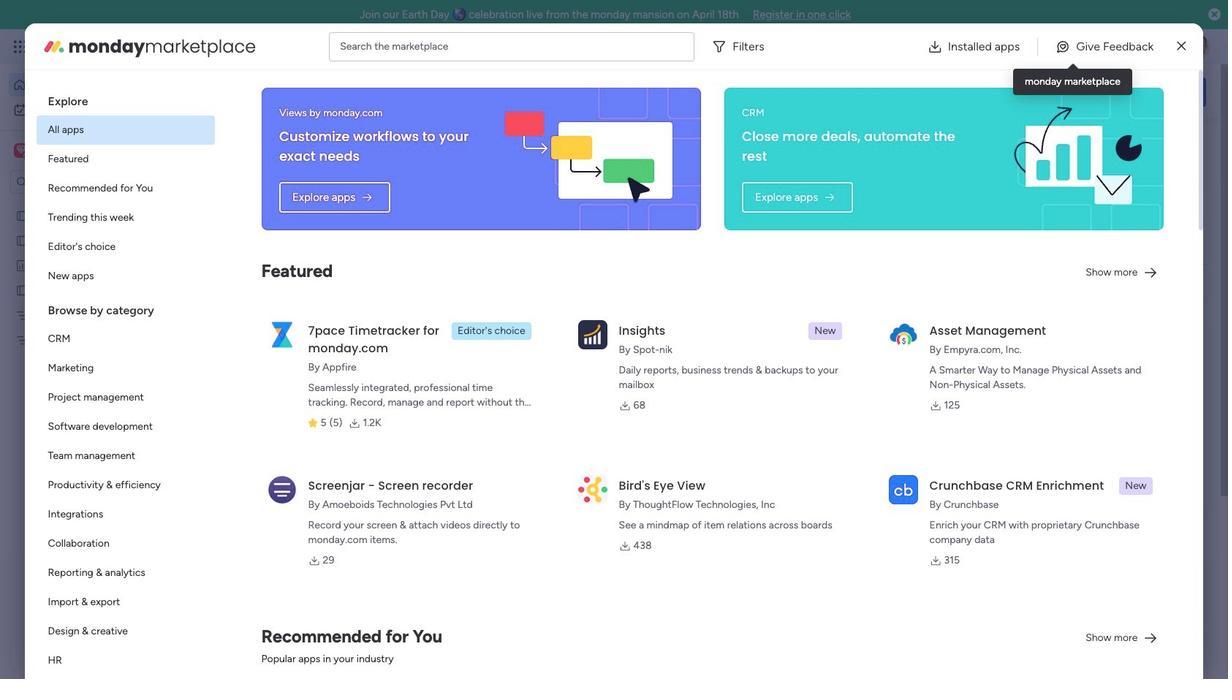 Task type: vqa. For each thing, say whether or not it's contained in the screenshot.
the top Public board image
yes



Task type: locate. For each thing, give the bounding box(es) containing it.
0 vertical spatial heading
[[36, 82, 215, 116]]

help center element
[[987, 632, 1206, 679]]

1 vertical spatial dapulse x slim image
[[1184, 135, 1202, 153]]

add to favorites image
[[434, 476, 448, 490]]

2 image
[[1012, 30, 1025, 46]]

dapulse x slim image
[[1177, 38, 1186, 55], [1184, 135, 1202, 153]]

check circle image
[[1009, 185, 1018, 196]]

workspace image
[[16, 143, 26, 159]]

0 vertical spatial public board image
[[15, 208, 29, 222]]

app logo image
[[267, 320, 297, 349], [578, 320, 607, 349], [889, 320, 918, 349], [267, 475, 297, 504], [578, 475, 607, 504], [889, 475, 918, 504]]

1 vertical spatial heading
[[36, 291, 215, 325]]

1 horizontal spatial banner logo image
[[1003, 98, 1147, 220]]

1 vertical spatial public board image
[[15, 233, 29, 247]]

1 heading from the top
[[36, 82, 215, 116]]

terry turtle image
[[1187, 35, 1211, 58], [260, 630, 290, 660]]

public board image
[[15, 208, 29, 222], [15, 233, 29, 247], [15, 283, 29, 297]]

list box
[[36, 82, 215, 679], [0, 200, 186, 549]]

2 heading from the top
[[36, 291, 215, 325]]

v2 user feedback image
[[999, 84, 1010, 100]]

1 horizontal spatial terry turtle image
[[1187, 35, 1211, 58]]

public dashboard image
[[15, 258, 29, 272]]

monday marketplace image
[[1065, 39, 1080, 54]]

Search in workspace field
[[31, 174, 122, 190]]

heading
[[36, 82, 215, 116], [36, 291, 215, 325]]

templates image image
[[1000, 323, 1193, 424]]

0 horizontal spatial terry turtle image
[[260, 630, 290, 660]]

quick search results list box
[[226, 166, 952, 539]]

component image
[[483, 319, 496, 332]]

help image
[[1133, 39, 1148, 54]]

2 vertical spatial public board image
[[15, 283, 29, 297]]

banner logo image
[[494, 88, 684, 230], [1003, 98, 1147, 220]]

v2 bolt switch image
[[1113, 84, 1121, 100]]

1 public board image from the top
[[15, 208, 29, 222]]

public board image
[[244, 475, 260, 491]]

option
[[9, 73, 178, 97], [9, 98, 178, 121], [36, 116, 215, 145], [36, 145, 215, 174], [36, 174, 215, 203], [0, 202, 186, 205], [36, 203, 215, 233], [36, 233, 215, 262], [36, 262, 215, 291], [36, 325, 215, 354], [36, 354, 215, 383], [36, 383, 215, 412], [36, 412, 215, 442], [36, 442, 215, 471], [36, 471, 215, 500], [36, 500, 215, 529], [36, 529, 215, 559], [36, 559, 215, 588], [36, 588, 215, 617], [36, 617, 215, 646], [36, 646, 215, 676]]



Task type: describe. For each thing, give the bounding box(es) containing it.
circle o image
[[1009, 222, 1018, 233]]

notifications image
[[969, 39, 983, 54]]

0 vertical spatial dapulse x slim image
[[1177, 38, 1186, 55]]

workspace selection element
[[14, 142, 122, 161]]

workspace image
[[14, 143, 29, 159]]

3 public board image from the top
[[15, 283, 29, 297]]

check circle image
[[1009, 167, 1018, 178]]

update feed image
[[1001, 39, 1016, 54]]

see plans image
[[243, 39, 256, 55]]

2 public board image from the top
[[15, 233, 29, 247]]

0 vertical spatial terry turtle image
[[1187, 35, 1211, 58]]

1 vertical spatial terry turtle image
[[260, 630, 290, 660]]

getting started element
[[987, 562, 1206, 621]]

0 horizontal spatial banner logo image
[[494, 88, 684, 230]]

select product image
[[13, 39, 28, 54]]

monday marketplace image
[[42, 35, 66, 58]]

search everything image
[[1101, 39, 1116, 54]]



